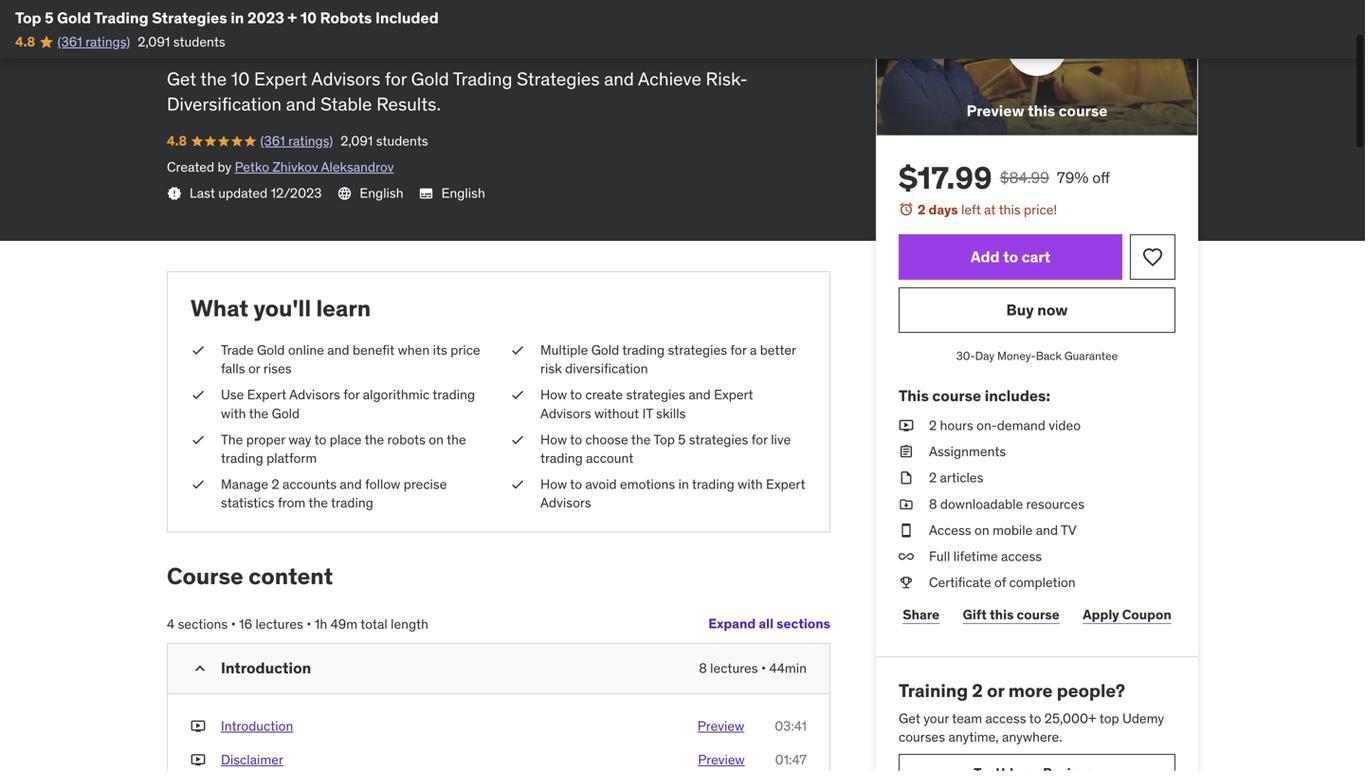 Task type: describe. For each thing, give the bounding box(es) containing it.
1 vertical spatial 2,091 students
[[341, 132, 428, 149]]

coupon
[[1123, 606, 1172, 623]]

in inside how to avoid emotions in trading with expert advisors
[[679, 476, 689, 493]]

benefit
[[353, 341, 395, 359]]

and left stable
[[286, 92, 316, 115]]

advisors inside how to avoid emotions in trading with expert advisors
[[541, 494, 592, 511]]

trading inside the proper way to place the robots on the trading platform
[[221, 450, 263, 467]]

at
[[985, 201, 996, 218]]

diversification
[[167, 92, 282, 115]]

certificate
[[929, 574, 992, 591]]

days
[[929, 201, 958, 218]]

gift this course
[[963, 606, 1060, 623]]

the proper way to place the robots on the trading platform
[[221, 431, 466, 467]]

expert inside top 5 gold trading strategies in 2023 + 10 robots included get the 10 expert advisors for gold trading strategies and achieve risk- diversification and stable results.
[[254, 67, 308, 90]]

trading inside how to avoid emotions in trading with expert advisors
[[692, 476, 735, 493]]

create
[[586, 386, 623, 403]]

now
[[1038, 300, 1068, 320]]

or inside trade gold online and benefit when its price falls or rises
[[248, 360, 260, 377]]

this for gift
[[990, 606, 1014, 623]]

gold inside trade gold online and benefit when its price falls or rises
[[257, 341, 285, 359]]

xsmall image for 8 downloadable resources
[[899, 495, 914, 513]]

5 for top 5 gold trading strategies in 2023 + 10 robots included get the 10 expert advisors for gold trading strategies and achieve risk- diversification and stable results.
[[226, 0, 244, 23]]

1h 49m
[[315, 615, 358, 632]]

$84.99
[[1000, 168, 1050, 187]]

total
[[361, 615, 388, 632]]

add to cart button
[[899, 234, 1123, 280]]

the right robots
[[447, 431, 466, 448]]

you'll
[[254, 294, 311, 322]]

xsmall image for how to avoid emotions in trading with expert advisors
[[510, 475, 525, 494]]

1 vertical spatial lectures
[[711, 660, 758, 677]]

preview for 03:41
[[698, 718, 745, 735]]

0 horizontal spatial 4.8
[[15, 33, 35, 50]]

access inside training 2 or more people? get your team access to 25,000+ top udemy courses anytime, anywhere.
[[986, 710, 1027, 727]]

the inside top 5 gold trading strategies in 2023 + 10 robots included get the 10 expert advisors for gold trading strategies and achieve risk- diversification and stable results.
[[200, 67, 227, 90]]

get inside top 5 gold trading strategies in 2023 + 10 robots included get the 10 expert advisors for gold trading strategies and achieve risk- diversification and stable results.
[[167, 67, 196, 90]]

1 vertical spatial students
[[376, 132, 428, 149]]

top inside how to choose the top 5 strategies for live trading account
[[654, 431, 675, 448]]

disclaimer button
[[221, 751, 284, 769]]

without
[[595, 405, 639, 422]]

$17.99
[[899, 159, 993, 197]]

xsmall image for manage 2 accounts and follow precise statistics from the trading
[[191, 475, 206, 494]]

of
[[995, 574, 1006, 591]]

created by petko zhivkov aleksandrov
[[167, 158, 394, 176]]

last updated 12/2023
[[190, 185, 322, 202]]

and left tv
[[1036, 522, 1059, 539]]

0 horizontal spatial lectures
[[256, 615, 303, 632]]

use
[[221, 386, 244, 403]]

this course includes:
[[899, 386, 1051, 405]]

01:47
[[775, 751, 807, 768]]

course language image
[[337, 186, 352, 201]]

0 horizontal spatial 10
[[231, 67, 250, 90]]

petko
[[235, 158, 269, 176]]

last
[[190, 185, 215, 202]]

5 for top 5 gold trading strategies in 2023 + 10 robots included
[[45, 8, 54, 28]]

strategies for top 5 gold trading strategies in 2023 + 10 robots included
[[152, 8, 227, 28]]

trading inside how to choose the top 5 strategies for live trading account
[[541, 450, 583, 467]]

place
[[330, 431, 362, 448]]

updated
[[218, 185, 268, 202]]

0 horizontal spatial students
[[173, 33, 225, 50]]

follow
[[365, 476, 401, 493]]

trading inside 'manage 2 accounts and follow precise statistics from the trading'
[[331, 494, 374, 511]]

trading inside multiple gold trading strategies for a better risk diversification
[[622, 341, 665, 359]]

xsmall image for 2 hours on-demand video
[[899, 416, 914, 435]]

top for top 5 gold trading strategies in 2023 + 10 robots included
[[15, 8, 41, 28]]

1 vertical spatial this
[[999, 201, 1021, 218]]

this for preview
[[1028, 101, 1056, 120]]

share button
[[899, 596, 944, 634]]

course
[[167, 562, 244, 590]]

access
[[929, 522, 972, 539]]

expand all sections
[[709, 615, 831, 632]]

xsmall image for multiple gold trading strategies for a better risk diversification
[[510, 341, 525, 360]]

apply coupon
[[1083, 606, 1172, 623]]

strategies for create
[[626, 386, 686, 403]]

preview this course button
[[876, 0, 1199, 136]]

how to choose the top 5 strategies for live trading account
[[541, 431, 791, 467]]

30-day money-back guarantee
[[957, 349, 1118, 363]]

top
[[1100, 710, 1120, 727]]

03:41
[[775, 718, 807, 735]]

top for top 5 gold trading strategies in 2023 + 10 robots included get the 10 expert advisors for gold trading strategies and achieve risk- diversification and stable results.
[[167, 0, 219, 23]]

back
[[1036, 349, 1062, 363]]

for inside multiple gold trading strategies for a better risk diversification
[[731, 341, 747, 359]]

16
[[239, 615, 252, 632]]

advisors inside how to create strategies and expert advisors without it skills
[[541, 405, 592, 422]]

strategies inside how to choose the top 5 strategies for live trading account
[[689, 431, 749, 448]]

alarm image
[[899, 201, 914, 217]]

advisors inside top 5 gold trading strategies in 2023 + 10 robots included get the 10 expert advisors for gold trading strategies and achieve risk- diversification and stable results.
[[311, 67, 381, 90]]

0 horizontal spatial 2,091 students
[[138, 33, 225, 50]]

on-
[[977, 417, 998, 434]]

platform
[[267, 450, 317, 467]]

• for 8
[[762, 660, 766, 677]]

diversification
[[565, 360, 648, 377]]

manage 2 accounts and follow precise statistics from the trading
[[221, 476, 447, 511]]

2 for 2 hours on-demand video
[[929, 417, 937, 434]]

xsmall image for use expert advisors for algorithmic trading with the gold
[[191, 386, 206, 404]]

preview for 01:47
[[698, 751, 745, 768]]

what
[[191, 294, 249, 322]]

0 vertical spatial access
[[1002, 548, 1042, 565]]

how for how to create strategies and expert advisors without it skills
[[541, 386, 567, 403]]

trade
[[221, 341, 254, 359]]

algorithmic
[[363, 386, 430, 403]]

advisors inside use expert advisors for algorithmic trading with the gold
[[289, 386, 340, 403]]

xsmall image for trade gold online and benefit when its price falls or rises
[[191, 341, 206, 360]]

1 horizontal spatial (361 ratings)
[[260, 132, 333, 149]]

introduction button
[[221, 717, 293, 736]]

the inside 'manage 2 accounts and follow precise statistics from the trading'
[[309, 494, 328, 511]]

buy now button
[[899, 287, 1176, 333]]

to for how to avoid emotions in trading with expert advisors
[[570, 476, 582, 493]]

and left achieve
[[604, 67, 634, 90]]

team
[[952, 710, 983, 727]]

course content
[[167, 562, 333, 590]]

what you'll learn
[[191, 294, 371, 322]]

full
[[929, 548, 951, 565]]

how for how to avoid emotions in trading with expert advisors
[[541, 476, 567, 493]]

with for the
[[221, 405, 246, 422]]

expert inside how to avoid emotions in trading with expert advisors
[[766, 476, 806, 493]]

8 lectures • 44min
[[699, 660, 807, 677]]

included for top 5 gold trading strategies in 2023 + 10 robots included
[[376, 8, 439, 28]]

rises
[[264, 360, 292, 377]]

to for add to cart
[[1004, 247, 1019, 266]]

choose
[[586, 431, 629, 448]]

add to cart
[[971, 247, 1051, 266]]

xsmall image for how to choose the top 5 strategies for live trading account
[[510, 431, 525, 449]]

avoid
[[586, 476, 617, 493]]

anytime,
[[949, 728, 999, 746]]

2 inside 'manage 2 accounts and follow precise statistics from the trading'
[[272, 476, 279, 493]]

1 introduction from the top
[[221, 658, 311, 678]]

xsmall image for full lifetime access
[[899, 547, 914, 566]]

0 horizontal spatial (361 ratings)
[[57, 33, 130, 50]]

buy
[[1007, 300, 1034, 320]]

length
[[391, 615, 429, 632]]

to inside the proper way to place the robots on the trading platform
[[314, 431, 327, 448]]

add
[[971, 247, 1000, 266]]

day
[[976, 349, 995, 363]]

money-
[[998, 349, 1036, 363]]

account
[[586, 450, 634, 467]]

with for expert
[[738, 476, 763, 493]]

closed captions image
[[419, 186, 434, 201]]

expert inside how to create strategies and expert advisors without it skills
[[714, 386, 754, 403]]

2 horizontal spatial trading
[[453, 67, 513, 90]]

2 for 2 articles
[[929, 469, 937, 486]]

access on mobile and tv
[[929, 522, 1077, 539]]

for inside top 5 gold trading strategies in 2023 + 10 robots included get the 10 expert advisors for gold trading strategies and achieve risk- diversification and stable results.
[[385, 67, 407, 90]]

in for top 5 gold trading strategies in 2023 + 10 robots included get the 10 expert advisors for gold trading strategies and achieve risk- diversification and stable results.
[[598, 0, 625, 23]]

online
[[288, 341, 324, 359]]

2 sections from the left
[[178, 615, 228, 632]]

gift this course link
[[959, 596, 1064, 634]]

2 english from the left
[[442, 185, 485, 202]]

trading for top 5 gold trading strategies in 2023 + 10 robots included get the 10 expert advisors for gold trading strategies and achieve risk- diversification and stable results.
[[325, 0, 434, 23]]

skills
[[656, 405, 686, 422]]

how to create strategies and expert advisors without it skills
[[541, 386, 754, 422]]

2 articles
[[929, 469, 984, 486]]



Task type: vqa. For each thing, say whether or not it's contained in the screenshot.
Double Your Social Skills and Instantly Connect With People link
no



Task type: locate. For each thing, give the bounding box(es) containing it.
preview left 01:47 on the right bottom of the page
[[698, 751, 745, 768]]

xsmall image left avoid
[[510, 475, 525, 494]]

xsmall image up share
[[899, 573, 914, 592]]

robots for top 5 gold trading strategies in 2023 + 10 robots included get the 10 expert advisors for gold trading strategies and achieve risk- diversification and stable results.
[[167, 21, 271, 59]]

trading inside use expert advisors for algorithmic trading with the gold
[[433, 386, 475, 403]]

to inside how to create strategies and expert advisors without it skills
[[570, 386, 582, 403]]

to inside how to avoid emotions in trading with expert advisors
[[570, 476, 582, 493]]

1 vertical spatial ratings)
[[288, 132, 333, 149]]

get up courses
[[899, 710, 921, 727]]

get
[[167, 67, 196, 90], [899, 710, 921, 727]]

how
[[541, 386, 567, 403], [541, 431, 567, 448], [541, 476, 567, 493]]

xsmall image left use
[[191, 386, 206, 404]]

0 vertical spatial preview
[[967, 101, 1025, 120]]

xsmall image for last updated 12/2023
[[167, 186, 182, 201]]

by
[[218, 158, 232, 176]]

or right 'falls'
[[248, 360, 260, 377]]

1 vertical spatial access
[[986, 710, 1027, 727]]

the right place
[[365, 431, 384, 448]]

$17.99 $84.99 79% off
[[899, 159, 1111, 197]]

4.8
[[15, 33, 35, 50], [167, 132, 187, 149]]

0 vertical spatial strategies
[[668, 341, 727, 359]]

1 horizontal spatial robots
[[320, 8, 372, 28]]

on inside the proper way to place the robots on the trading platform
[[429, 431, 444, 448]]

1 horizontal spatial ratings)
[[288, 132, 333, 149]]

10 for top 5 gold trading strategies in 2023 + 10 robots included get the 10 expert advisors for gold trading strategies and achieve risk- diversification and stable results.
[[738, 0, 770, 23]]

1 horizontal spatial 4.8
[[167, 132, 187, 149]]

trading down how to choose the top 5 strategies for live trading account
[[692, 476, 735, 493]]

resources
[[1027, 495, 1085, 512]]

proper
[[246, 431, 285, 448]]

0 vertical spatial 4.8
[[15, 33, 35, 50]]

precise
[[404, 476, 447, 493]]

training
[[899, 679, 969, 702]]

2 horizontal spatial •
[[762, 660, 766, 677]]

(361 ratings)
[[57, 33, 130, 50], [260, 132, 333, 149]]

or inside training 2 or more people? get your team access to 25,000+ top udemy courses anytime, anywhere.
[[987, 679, 1005, 702]]

live
[[771, 431, 791, 448]]

2 right alarm icon
[[918, 201, 926, 218]]

certificate of completion
[[929, 574, 1076, 591]]

students down results.
[[376, 132, 428, 149]]

xsmall image for assignments
[[899, 443, 914, 461]]

full lifetime access
[[929, 548, 1042, 565]]

xsmall image left trade
[[191, 341, 206, 360]]

xsmall image down this
[[899, 443, 914, 461]]

this right 'at'
[[999, 201, 1021, 218]]

2 inside training 2 or more people? get your team access to 25,000+ top udemy courses anytime, anywhere.
[[973, 679, 983, 702]]

to up the anywhere.
[[1030, 710, 1042, 727]]

0 horizontal spatial in
[[231, 8, 244, 28]]

to inside training 2 or more people? get your team access to 25,000+ top udemy courses anytime, anywhere.
[[1030, 710, 1042, 727]]

1 horizontal spatial •
[[307, 615, 312, 632]]

robots up stable
[[320, 8, 372, 28]]

strategies for top 5 gold trading strategies in 2023 + 10 robots included get the 10 expert advisors for gold trading strategies and achieve risk- diversification and stable results.
[[440, 0, 591, 23]]

included inside top 5 gold trading strategies in 2023 + 10 robots included get the 10 expert advisors for gold trading strategies and achieve risk- diversification and stable results.
[[278, 21, 404, 59]]

on right robots
[[429, 431, 444, 448]]

english right closed captions "icon"
[[442, 185, 485, 202]]

2 vertical spatial course
[[1017, 606, 1060, 623]]

falls
[[221, 360, 245, 377]]

robots up diversification
[[167, 21, 271, 59]]

25,000+
[[1045, 710, 1097, 727]]

and inside 'manage 2 accounts and follow precise statistics from the trading'
[[340, 476, 362, 493]]

+ inside top 5 gold trading strategies in 2023 + 10 robots included get the 10 expert advisors for gold trading strategies and achieve risk- diversification and stable results.
[[712, 0, 731, 23]]

1 vertical spatial get
[[899, 710, 921, 727]]

expert up diversification
[[254, 67, 308, 90]]

2 horizontal spatial top
[[654, 431, 675, 448]]

2 vertical spatial how
[[541, 476, 567, 493]]

xsmall image left manage
[[191, 475, 206, 494]]

1 vertical spatial how
[[541, 431, 567, 448]]

xsmall image left disclaimer button
[[191, 751, 206, 769]]

petko zhivkov aleksandrov link
[[235, 158, 394, 176]]

1 vertical spatial strategies
[[626, 386, 686, 403]]

2 introduction from the top
[[221, 718, 293, 735]]

xsmall image left the multiple
[[510, 341, 525, 360]]

2 horizontal spatial in
[[679, 476, 689, 493]]

2 how from the top
[[541, 431, 567, 448]]

risk-
[[706, 67, 748, 90]]

xsmall image left full
[[899, 547, 914, 566]]

0 vertical spatial course
[[1059, 101, 1108, 120]]

includes:
[[985, 386, 1051, 405]]

introduction up disclaimer
[[221, 718, 293, 735]]

students
[[173, 33, 225, 50], [376, 132, 428, 149]]

to left choose in the bottom left of the page
[[570, 431, 582, 448]]

to left cart
[[1004, 247, 1019, 266]]

left
[[962, 201, 981, 218]]

2,091 down top 5 gold trading strategies in 2023 + 10 robots included
[[138, 33, 170, 50]]

get inside training 2 or more people? get your team access to 25,000+ top udemy courses anytime, anywhere.
[[899, 710, 921, 727]]

and inside trade gold online and benefit when its price falls or rises
[[327, 341, 350, 359]]

trade gold online and benefit when its price falls or rises
[[221, 341, 480, 377]]

for inside use expert advisors for algorithmic trading with the gold
[[344, 386, 360, 403]]

with down how to choose the top 5 strategies for live trading account
[[738, 476, 763, 493]]

2,091 students down top 5 gold trading strategies in 2023 + 10 robots included
[[138, 33, 225, 50]]

1 vertical spatial or
[[987, 679, 1005, 702]]

course up hours
[[933, 386, 982, 405]]

xsmall image for certificate of completion
[[899, 573, 914, 592]]

and left follow
[[340, 476, 362, 493]]

robots inside top 5 gold trading strategies in 2023 + 10 robots included get the 10 expert advisors for gold trading strategies and achieve risk- diversification and stable results.
[[167, 21, 271, 59]]

how left choose in the bottom left of the page
[[541, 431, 567, 448]]

8 for 8 downloadable resources
[[929, 495, 938, 512]]

how for how to choose the top 5 strategies for live trading account
[[541, 431, 567, 448]]

course for preview this course
[[1059, 101, 1108, 120]]

+ for top 5 gold trading strategies in 2023 + 10 robots included
[[288, 8, 297, 28]]

and down multiple gold trading strategies for a better risk diversification
[[689, 386, 711, 403]]

10 for top 5 gold trading strategies in 2023 + 10 robots included
[[301, 8, 317, 28]]

1 vertical spatial course
[[933, 386, 982, 405]]

0 vertical spatial how
[[541, 386, 567, 403]]

2023 inside top 5 gold trading strategies in 2023 + 10 robots included get the 10 expert advisors for gold trading strategies and achieve risk- diversification and stable results.
[[632, 0, 705, 23]]

0 vertical spatial or
[[248, 360, 260, 377]]

0 horizontal spatial 2023
[[248, 8, 284, 28]]

xsmall image left create
[[510, 386, 525, 404]]

0 vertical spatial ratings)
[[85, 33, 130, 50]]

expert down live
[[766, 476, 806, 493]]

demand
[[998, 417, 1046, 434]]

wishlist image
[[1142, 246, 1165, 268]]

statistics
[[221, 494, 275, 511]]

achieve
[[638, 67, 702, 90]]

0 horizontal spatial trading
[[94, 8, 149, 28]]

2,091 up "aleksandrov"
[[341, 132, 373, 149]]

1 vertical spatial (361 ratings)
[[260, 132, 333, 149]]

xsmall image left choose in the bottom left of the page
[[510, 431, 525, 449]]

sections right all
[[777, 615, 831, 632]]

5 inside top 5 gold trading strategies in 2023 + 10 robots included get the 10 expert advisors for gold trading strategies and achieve risk- diversification and stable results.
[[226, 0, 244, 23]]

0 vertical spatial 2,091 students
[[138, 33, 225, 50]]

when
[[398, 341, 430, 359]]

0 horizontal spatial 5
[[45, 8, 54, 28]]

2 up team
[[973, 679, 983, 702]]

0 vertical spatial on
[[429, 431, 444, 448]]

1 vertical spatial preview
[[698, 718, 745, 735]]

created
[[167, 158, 214, 176]]

how down risk
[[541, 386, 567, 403]]

2 vertical spatial preview
[[698, 751, 745, 768]]

get up diversification
[[167, 67, 196, 90]]

disclaimer
[[221, 751, 284, 768]]

xsmall image for 2 articles
[[899, 469, 914, 487]]

in inside top 5 gold trading strategies in 2023 + 10 robots included get the 10 expert advisors for gold trading strategies and achieve risk- diversification and stable results.
[[598, 0, 625, 23]]

1 horizontal spatial 2,091
[[341, 132, 373, 149]]

included up stable
[[278, 21, 404, 59]]

access down mobile
[[1002, 548, 1042, 565]]

its
[[433, 341, 448, 359]]

+ for top 5 gold trading strategies in 2023 + 10 robots included get the 10 expert advisors for gold trading strategies and achieve risk- diversification and stable results.
[[712, 0, 731, 23]]

1 horizontal spatial english
[[442, 185, 485, 202]]

1 horizontal spatial 2023
[[632, 0, 705, 23]]

course for gift this course
[[1017, 606, 1060, 623]]

1 vertical spatial 8
[[699, 660, 707, 677]]

apply coupon button
[[1079, 596, 1176, 634]]

2,091 students
[[138, 33, 225, 50], [341, 132, 428, 149]]

strategies for trading
[[668, 341, 727, 359]]

xsmall image for the proper way to place the robots on the trading platform
[[191, 431, 206, 449]]

trading for top 5 gold trading strategies in 2023 + 10 robots included
[[94, 8, 149, 28]]

2 days left at this price!
[[918, 201, 1058, 218]]

for left live
[[752, 431, 768, 448]]

0 vertical spatial this
[[1028, 101, 1056, 120]]

strategies up it
[[626, 386, 686, 403]]

to for how to create strategies and expert advisors without it skills
[[570, 386, 582, 403]]

1 horizontal spatial lectures
[[711, 660, 758, 677]]

1 horizontal spatial (361
[[260, 132, 285, 149]]

off
[[1093, 168, 1111, 187]]

for left a
[[731, 341, 747, 359]]

robots for top 5 gold trading strategies in 2023 + 10 robots included
[[320, 8, 372, 28]]

4
[[167, 615, 175, 632]]

the up proper
[[249, 405, 269, 422]]

1 horizontal spatial on
[[975, 522, 990, 539]]

and inside how to create strategies and expert advisors without it skills
[[689, 386, 711, 403]]

how left avoid
[[541, 476, 567, 493]]

2 vertical spatial this
[[990, 606, 1014, 623]]

44min
[[770, 660, 807, 677]]

the down accounts
[[309, 494, 328, 511]]

included for top 5 gold trading strategies in 2023 + 10 robots included get the 10 expert advisors for gold trading strategies and achieve risk- diversification and stable results.
[[278, 21, 404, 59]]

1 how from the top
[[541, 386, 567, 403]]

xsmall image
[[167, 186, 182, 201], [510, 341, 525, 360], [191, 386, 206, 404], [510, 386, 525, 404], [191, 431, 206, 449], [899, 443, 914, 461], [510, 475, 525, 494], [899, 495, 914, 513], [191, 717, 206, 736]]

0 vertical spatial 8
[[929, 495, 938, 512]]

with inside how to avoid emotions in trading with expert advisors
[[738, 476, 763, 493]]

for up results.
[[385, 67, 407, 90]]

emotions
[[620, 476, 676, 493]]

this
[[1028, 101, 1056, 120], [999, 201, 1021, 218], [990, 606, 1014, 623]]

1 sections from the left
[[777, 615, 831, 632]]

the up diversification
[[200, 67, 227, 90]]

tv
[[1061, 522, 1077, 539]]

advisors down avoid
[[541, 494, 592, 511]]

for inside how to choose the top 5 strategies for live trading account
[[752, 431, 768, 448]]

0 horizontal spatial get
[[167, 67, 196, 90]]

advisors up stable
[[311, 67, 381, 90]]

0 horizontal spatial robots
[[167, 21, 271, 59]]

1 horizontal spatial or
[[987, 679, 1005, 702]]

english
[[360, 185, 404, 202], [442, 185, 485, 202]]

english down "aleksandrov"
[[360, 185, 404, 202]]

0 horizontal spatial •
[[231, 615, 236, 632]]

0 vertical spatial 2,091
[[138, 33, 170, 50]]

multiple
[[541, 341, 588, 359]]

how inside how to choose the top 5 strategies for live trading account
[[541, 431, 567, 448]]

to left avoid
[[570, 476, 582, 493]]

this
[[899, 386, 929, 405]]

0 horizontal spatial 8
[[699, 660, 707, 677]]

0 horizontal spatial sections
[[178, 615, 228, 632]]

it
[[643, 405, 653, 422]]

the inside use expert advisors for algorithmic trading with the gold
[[249, 405, 269, 422]]

top 5 gold trading strategies in 2023 + 10 robots included get the 10 expert advisors for gold trading strategies and achieve risk- diversification and stable results.
[[167, 0, 770, 115]]

lectures right 16
[[256, 615, 303, 632]]

1 horizontal spatial sections
[[777, 615, 831, 632]]

1 horizontal spatial in
[[598, 0, 625, 23]]

how inside how to avoid emotions in trading with expert advisors
[[541, 476, 567, 493]]

xsmall image left last
[[167, 186, 182, 201]]

advisors down rises
[[289, 386, 340, 403]]

introduction down 16
[[221, 658, 311, 678]]

1 horizontal spatial 2,091 students
[[341, 132, 428, 149]]

sections inside dropdown button
[[777, 615, 831, 632]]

2 left articles at the bottom right of page
[[929, 469, 937, 486]]

1 vertical spatial 4.8
[[167, 132, 187, 149]]

0 horizontal spatial (361
[[57, 33, 82, 50]]

xsmall image left "2 articles" at the bottom of the page
[[899, 469, 914, 487]]

the inside how to choose the top 5 strategies for live trading account
[[631, 431, 651, 448]]

expert
[[254, 67, 308, 90], [247, 386, 287, 403], [714, 386, 754, 403], [766, 476, 806, 493]]

access up the anywhere.
[[986, 710, 1027, 727]]

8
[[929, 495, 938, 512], [699, 660, 707, 677]]

1 horizontal spatial top
[[167, 0, 219, 23]]

this inside preview this course button
[[1028, 101, 1056, 120]]

the
[[221, 431, 243, 448]]

preview this course
[[967, 101, 1108, 120]]

to right way
[[314, 431, 327, 448]]

3 how from the top
[[541, 476, 567, 493]]

in for top 5 gold trading strategies in 2023 + 10 robots included
[[231, 8, 244, 28]]

this inside gift this course link
[[990, 606, 1014, 623]]

strategies inside how to create strategies and expert advisors without it skills
[[626, 386, 686, 403]]

xsmall image left access
[[899, 521, 914, 540]]

or left more
[[987, 679, 1005, 702]]

with inside use expert advisors for algorithmic trading with the gold
[[221, 405, 246, 422]]

zhivkov
[[273, 158, 318, 176]]

trading down price
[[433, 386, 475, 403]]

5 inside how to choose the top 5 strategies for live trading account
[[678, 431, 686, 448]]

1 horizontal spatial get
[[899, 710, 921, 727]]

completion
[[1010, 574, 1076, 591]]

1 horizontal spatial trading
[[325, 0, 434, 23]]

lectures down expand
[[711, 660, 758, 677]]

1 horizontal spatial 5
[[226, 0, 244, 23]]

advisors down create
[[541, 405, 592, 422]]

and
[[604, 67, 634, 90], [286, 92, 316, 115], [327, 341, 350, 359], [689, 386, 711, 403], [340, 476, 362, 493], [1036, 522, 1059, 539]]

robots
[[387, 431, 426, 448]]

xsmall image for how to create strategies and expert advisors without it skills
[[510, 386, 525, 404]]

trading down follow
[[331, 494, 374, 511]]

sections
[[777, 615, 831, 632], [178, 615, 228, 632]]

2023 for top 5 gold trading strategies in 2023 + 10 robots included get the 10 expert advisors for gold trading strategies and achieve risk- diversification and stable results.
[[632, 0, 705, 23]]

expert down rises
[[247, 386, 287, 403]]

your
[[924, 710, 949, 727]]

1 vertical spatial with
[[738, 476, 763, 493]]

xsmall image for access on mobile and tv
[[899, 521, 914, 540]]

1 vertical spatial 2,091
[[341, 132, 373, 149]]

0 horizontal spatial on
[[429, 431, 444, 448]]

(361
[[57, 33, 82, 50], [260, 132, 285, 149]]

xsmall image
[[191, 341, 206, 360], [899, 416, 914, 435], [510, 431, 525, 449], [899, 469, 914, 487], [191, 475, 206, 494], [899, 521, 914, 540], [899, 547, 914, 566], [899, 573, 914, 592], [191, 751, 206, 769]]

1 vertical spatial (361
[[260, 132, 285, 149]]

2 hours on-demand video
[[929, 417, 1081, 434]]

or
[[248, 360, 260, 377], [987, 679, 1005, 702]]

• left 44min
[[762, 660, 766, 677]]

1 horizontal spatial 8
[[929, 495, 938, 512]]

this up $84.99
[[1028, 101, 1056, 120]]

0 horizontal spatial or
[[248, 360, 260, 377]]

gold inside use expert advisors for algorithmic trading with the gold
[[272, 405, 300, 422]]

mobile
[[993, 522, 1033, 539]]

1 english from the left
[[360, 185, 404, 202]]

multiple gold trading strategies for a better risk diversification
[[541, 341, 796, 377]]

1 horizontal spatial 10
[[301, 8, 317, 28]]

learn
[[316, 294, 371, 322]]

included up results.
[[376, 8, 439, 28]]

video
[[1049, 417, 1081, 434]]

1 horizontal spatial with
[[738, 476, 763, 493]]

in
[[598, 0, 625, 23], [231, 8, 244, 28], [679, 476, 689, 493]]

1 horizontal spatial students
[[376, 132, 428, 149]]

0 horizontal spatial ratings)
[[85, 33, 130, 50]]

1 horizontal spatial +
[[712, 0, 731, 23]]

xsmall image down this
[[899, 416, 914, 435]]

the down it
[[631, 431, 651, 448]]

udemy
[[1123, 710, 1165, 727]]

1 vertical spatial introduction
[[221, 718, 293, 735]]

course down completion
[[1017, 606, 1060, 623]]

more
[[1009, 679, 1053, 702]]

course inside button
[[1059, 101, 1108, 120]]

2 left hours
[[929, 417, 937, 434]]

trading down the
[[221, 450, 263, 467]]

xsmall image down small icon
[[191, 717, 206, 736]]

use expert advisors for algorithmic trading with the gold
[[221, 386, 475, 422]]

10
[[738, 0, 770, 23], [301, 8, 317, 28], [231, 67, 250, 90]]

xsmall image left the
[[191, 431, 206, 449]]

0 horizontal spatial with
[[221, 405, 246, 422]]

course up 79% at the right top
[[1059, 101, 1108, 120]]

strategies left a
[[668, 341, 727, 359]]

all
[[759, 615, 774, 632]]

0 horizontal spatial +
[[288, 8, 297, 28]]

0 vertical spatial students
[[173, 33, 225, 50]]

with down use
[[221, 405, 246, 422]]

expand
[[709, 615, 756, 632]]

courses
[[899, 728, 946, 746]]

0 horizontal spatial 2,091
[[138, 33, 170, 50]]

to inside how to choose the top 5 strategies for live trading account
[[570, 431, 582, 448]]

1 vertical spatial on
[[975, 522, 990, 539]]

+
[[712, 0, 731, 23], [288, 8, 297, 28]]

79%
[[1057, 168, 1089, 187]]

students down top 5 gold trading strategies in 2023 + 10 robots included
[[173, 33, 225, 50]]

0 vertical spatial (361 ratings)
[[57, 33, 130, 50]]

on down downloadable
[[975, 522, 990, 539]]

this right 'gift'
[[990, 606, 1014, 623]]

0 vertical spatial with
[[221, 405, 246, 422]]

top
[[167, 0, 219, 23], [15, 8, 41, 28], [654, 431, 675, 448]]

expert down a
[[714, 386, 754, 403]]

0 vertical spatial introduction
[[221, 658, 311, 678]]

how to avoid emotions in trading with expert advisors
[[541, 476, 806, 511]]

small image
[[191, 659, 210, 678]]

2,091 students up "aleksandrov"
[[341, 132, 428, 149]]

2 for 2 days left at this price!
[[918, 201, 926, 218]]

top inside top 5 gold trading strategies in 2023 + 10 robots included get the 10 expert advisors for gold trading strategies and achieve risk- diversification and stable results.
[[167, 0, 219, 23]]

•
[[231, 615, 236, 632], [307, 615, 312, 632], [762, 660, 766, 677]]

12/2023
[[271, 185, 322, 202]]

0 vertical spatial get
[[167, 67, 196, 90]]

0 horizontal spatial top
[[15, 8, 41, 28]]

2 horizontal spatial 5
[[678, 431, 686, 448]]

preview down 8 lectures • 44min
[[698, 718, 745, 735]]

strategies inside multiple gold trading strategies for a better risk diversification
[[668, 341, 727, 359]]

trading left account
[[541, 450, 583, 467]]

to left create
[[570, 386, 582, 403]]

to
[[1004, 247, 1019, 266], [570, 386, 582, 403], [314, 431, 327, 448], [570, 431, 582, 448], [570, 476, 582, 493], [1030, 710, 1042, 727]]

0 vertical spatial (361
[[57, 33, 82, 50]]

• left 16
[[231, 615, 236, 632]]

0 horizontal spatial english
[[360, 185, 404, 202]]

to inside button
[[1004, 247, 1019, 266]]

lifetime
[[954, 548, 998, 565]]

2 vertical spatial strategies
[[689, 431, 749, 448]]

apply
[[1083, 606, 1120, 623]]

• left 1h 49m
[[307, 615, 312, 632]]

2 horizontal spatial 10
[[738, 0, 770, 23]]

strategies left live
[[689, 431, 749, 448]]

anywhere.
[[1002, 728, 1063, 746]]

0 vertical spatial lectures
[[256, 615, 303, 632]]

gold inside multiple gold trading strategies for a better risk diversification
[[592, 341, 620, 359]]

to for how to choose the top 5 strategies for live trading account
[[570, 431, 582, 448]]

• for 4
[[231, 615, 236, 632]]

expert inside use expert advisors for algorithmic trading with the gold
[[247, 386, 287, 403]]

30-
[[957, 349, 976, 363]]

2023 for top 5 gold trading strategies in 2023 + 10 robots included
[[248, 8, 284, 28]]

sections right 4
[[178, 615, 228, 632]]

how inside how to create strategies and expert advisors without it skills
[[541, 386, 567, 403]]

preview inside button
[[967, 101, 1025, 120]]

access
[[1002, 548, 1042, 565], [986, 710, 1027, 727]]

8 for 8 lectures • 44min
[[699, 660, 707, 677]]

trading up 'diversification'
[[622, 341, 665, 359]]



